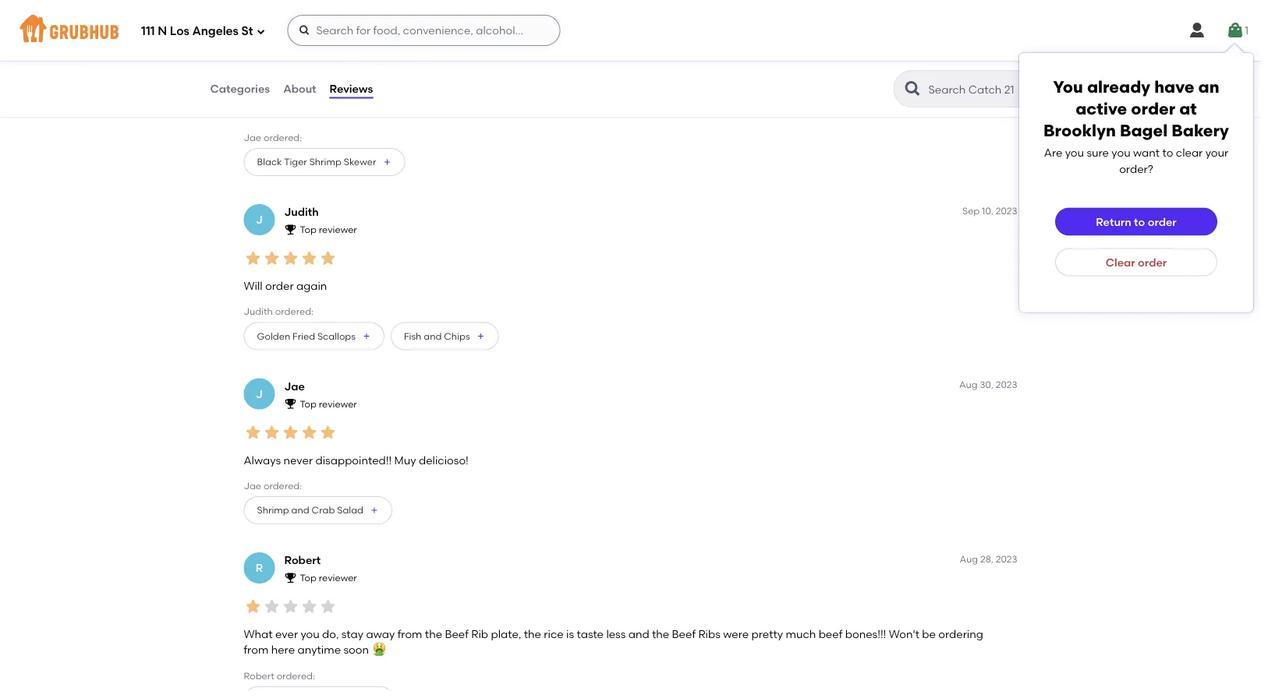 Task type: describe. For each thing, give the bounding box(es) containing it.
aug for always never disappointed!! muy delicioso!
[[959, 380, 978, 391]]

top for disappointed!!
[[300, 399, 317, 410]]

shrimp and crab salad button
[[244, 497, 392, 525]]

jae down best
[[244, 132, 261, 143]]

clear order
[[1106, 256, 1167, 269]]

2 beef from the left
[[672, 628, 696, 641]]

ever
[[275, 628, 298, 641]]

stay
[[342, 628, 364, 641]]

28,
[[980, 554, 994, 565]]

to inside button
[[1134, 215, 1145, 228]]

main navigation navigation
[[0, 0, 1261, 61]]

ordering
[[939, 628, 984, 641]]

1 horizontal spatial shrimp
[[309, 156, 342, 168]]

top for best
[[300, 50, 317, 61]]

ordered: for order
[[275, 306, 314, 318]]

bagel
[[1120, 121, 1168, 141]]

reviewer for disappointed!!
[[319, 399, 357, 410]]

rice
[[544, 628, 564, 641]]

tiger
[[284, 156, 307, 168]]

what ever you do, stay away from the beef rib plate, the rice is taste less and the beef ribs were pretty much beef bones!!! won't be ordering from here anytime soon 🤮
[[244, 628, 984, 657]]

won't
[[889, 628, 920, 641]]

order inside you already have an active order at brooklyn bagel bakery
[[1131, 99, 1176, 119]]

return to order
[[1096, 215, 1177, 228]]

plus icon image for golden fried scallops
[[362, 332, 371, 341]]

taste
[[577, 628, 604, 641]]

return to order button
[[1055, 208, 1218, 236]]

sep 10, 2023
[[963, 205, 1018, 216]]

sep
[[963, 205, 980, 216]]

delicioso!
[[419, 454, 469, 467]]

were
[[723, 628, 749, 641]]

black tiger shrimp skewer
[[257, 156, 376, 168]]

j for judith
[[256, 213, 263, 227]]

golden
[[257, 331, 290, 342]]

fish and chips
[[404, 331, 470, 342]]

top reviewer for again
[[300, 224, 357, 236]]

1
[[1245, 24, 1249, 37]]

best
[[244, 105, 267, 119]]

ordered: for ever
[[277, 671, 315, 682]]

aug 30, 2023
[[959, 380, 1018, 391]]

clear order button
[[1055, 248, 1218, 277]]

jae down fried
[[284, 380, 305, 393]]

bones!!!
[[845, 628, 886, 641]]

rib
[[471, 628, 488, 641]]

trophy icon image for ever
[[284, 572, 297, 584]]

here
[[271, 644, 295, 657]]

always
[[244, 454, 281, 467]]

pretty
[[752, 628, 783, 641]]

skewer
[[344, 156, 376, 168]]

do,
[[322, 628, 339, 641]]

ribs
[[698, 628, 721, 641]]

less
[[606, 628, 626, 641]]

are
[[1044, 146, 1063, 159]]

plate,
[[491, 628, 521, 641]]

your
[[1206, 146, 1229, 159]]

robert for robert
[[284, 554, 321, 567]]

have
[[1155, 77, 1195, 97]]

return
[[1096, 215, 1132, 228]]

again
[[296, 280, 327, 293]]

0 vertical spatial from
[[398, 628, 422, 641]]

soon
[[344, 644, 369, 657]]

judith ordered:
[[244, 306, 314, 318]]

fish
[[404, 331, 422, 342]]

muy
[[394, 454, 416, 467]]

30,
[[980, 380, 994, 391]]

3 the from the left
[[652, 628, 669, 641]]

judith for judith
[[284, 206, 319, 219]]

fish and chips button
[[391, 323, 499, 351]]

j for jae
[[256, 388, 263, 401]]

1 beef from the left
[[445, 628, 469, 641]]

an
[[1199, 77, 1220, 97]]

black
[[257, 156, 282, 168]]

top for again
[[300, 224, 317, 236]]

want
[[1133, 146, 1160, 159]]

is
[[566, 628, 574, 641]]

reviews
[[330, 82, 373, 95]]

judith for judith ordered:
[[244, 306, 273, 318]]

about
[[283, 82, 316, 95]]

0 horizontal spatial shrimp
[[257, 505, 289, 516]]

plus icon image for black tiger shrimp skewer
[[382, 158, 392, 167]]

categories button
[[209, 61, 271, 117]]

fried
[[293, 331, 315, 342]]

reviewer for again
[[319, 224, 357, 236]]

top for you
[[300, 573, 317, 584]]

robert ordered:
[[244, 671, 315, 682]]

clear
[[1106, 256, 1136, 269]]

scallops
[[317, 331, 356, 342]]

sure
[[1087, 146, 1109, 159]]

you already have an active order at brooklyn bagel bakery
[[1044, 77, 1229, 141]]

st
[[241, 24, 253, 38]]

10,
[[982, 205, 994, 216]]

at
[[1180, 99, 1197, 119]]

2023 for always never disappointed!! muy delicioso!
[[996, 380, 1018, 391]]

svg image inside '1' button
[[1226, 21, 1245, 40]]

are you sure you want to clear your order
[[1044, 146, 1229, 175]]

will order again
[[244, 280, 327, 293]]

jae down always
[[244, 481, 261, 492]]

chips
[[444, 331, 470, 342]]

always never disappointed!! muy delicioso!
[[244, 454, 469, 467]]

los
[[170, 24, 189, 38]]

salad
[[337, 505, 363, 516]]

best of best
[[244, 105, 305, 119]]

clear
[[1176, 146, 1203, 159]]



Task type: vqa. For each thing, say whether or not it's contained in the screenshot.
never
yes



Task type: locate. For each thing, give the bounding box(es) containing it.
shrimp
[[309, 156, 342, 168], [257, 505, 289, 516]]

4 top from the top
[[300, 573, 317, 584]]

top up again
[[300, 224, 317, 236]]

jae ordered: for best
[[244, 132, 302, 143]]

and right fish
[[424, 331, 442, 342]]

and left the crab
[[291, 505, 309, 516]]

top reviewer up reviews
[[300, 50, 357, 61]]

0 horizontal spatial robert
[[244, 671, 274, 682]]

order inside the are you sure you want to clear your order
[[1119, 162, 1148, 175]]

jae right st
[[284, 31, 305, 45]]

2023 right 30,
[[996, 380, 1018, 391]]

0 horizontal spatial and
[[291, 505, 309, 516]]

you inside what ever you do, stay away from the beef rib plate, the rice is taste less and the beef ribs were pretty much beef bones!!! won't be ordering from here anytime soon 🤮
[[301, 628, 320, 641]]

plus icon image right chips at the top left of page
[[476, 332, 486, 341]]

you up anytime on the left bottom of page
[[301, 628, 320, 641]]

order right the clear
[[1138, 256, 1167, 269]]

🤮
[[372, 644, 383, 657]]

ordered: for never
[[264, 481, 302, 492]]

robert right r
[[284, 554, 321, 567]]

top reviewer up disappointed!!
[[300, 399, 357, 410]]

order up clear order
[[1148, 215, 1177, 228]]

0 horizontal spatial you
[[301, 628, 320, 641]]

judith
[[284, 206, 319, 219], [244, 306, 273, 318]]

3 top reviewer from the top
[[300, 399, 357, 410]]

shrimp left the crab
[[257, 505, 289, 516]]

aug
[[959, 380, 978, 391], [960, 554, 978, 565]]

ordered:
[[264, 132, 302, 143], [275, 306, 314, 318], [264, 481, 302, 492], [277, 671, 315, 682]]

1 2023 from the top
[[996, 205, 1018, 216]]

judith down will
[[244, 306, 273, 318]]

0 vertical spatial jae ordered:
[[244, 132, 302, 143]]

top reviewer for best
[[300, 50, 357, 61]]

1 vertical spatial from
[[244, 644, 269, 657]]

from right the away
[[398, 628, 422, 641]]

1 vertical spatial 2023
[[996, 380, 1018, 391]]

reviewer up do,
[[319, 573, 357, 584]]

1 horizontal spatial the
[[524, 628, 541, 641]]

top reviewer for disappointed!!
[[300, 399, 357, 410]]

2 2023 from the top
[[996, 380, 1018, 391]]

golden fried scallops button
[[244, 323, 384, 351]]

1 horizontal spatial robert
[[284, 554, 321, 567]]

1 top from the top
[[300, 50, 317, 61]]

aug left 30,
[[959, 380, 978, 391]]

and right 'less'
[[628, 628, 649, 641]]

top reviewer for you
[[300, 573, 357, 584]]

2023 for what ever you do, stay away from the beef rib plate, the rice is taste less and the beef ribs were pretty much beef bones!!! won't be ordering from here anytime soon 🤮
[[996, 554, 1018, 565]]

trophy icon image up never
[[284, 398, 297, 410]]

0 vertical spatial judith
[[284, 206, 319, 219]]

top up never
[[300, 399, 317, 410]]

reviews button
[[329, 61, 374, 117]]

2 jae ordered: from the top
[[244, 481, 302, 492]]

search icon image
[[904, 80, 922, 98]]

2 horizontal spatial you
[[1112, 146, 1131, 159]]

1 trophy icon image from the top
[[284, 49, 297, 62]]

1 vertical spatial jae ordered:
[[244, 481, 302, 492]]

2 reviewer from the top
[[319, 224, 357, 236]]

plus icon image right scallops
[[362, 332, 371, 341]]

ordered: up fried
[[275, 306, 314, 318]]

reviewer for you
[[319, 573, 357, 584]]

plus icon image right salad
[[370, 506, 379, 516]]

2 horizontal spatial and
[[628, 628, 649, 641]]

away
[[366, 628, 395, 641]]

1 vertical spatial j
[[256, 388, 263, 401]]

order down want
[[1119, 162, 1148, 175]]

reviewer
[[319, 50, 357, 61], [319, 224, 357, 236], [319, 399, 357, 410], [319, 573, 357, 584]]

to inside the are you sure you want to clear your order
[[1163, 146, 1174, 159]]

anytime
[[298, 644, 341, 657]]

0 horizontal spatial to
[[1134, 215, 1145, 228]]

ordered: down never
[[264, 481, 302, 492]]

jae ordered:
[[244, 132, 302, 143], [244, 481, 302, 492]]

plus icon image inside fish and chips button
[[476, 332, 486, 341]]

top reviewer up again
[[300, 224, 357, 236]]

trophy icon image right r
[[284, 572, 297, 584]]

2 aug from the top
[[960, 554, 978, 565]]

you right the sure
[[1112, 146, 1131, 159]]

1 aug from the top
[[959, 380, 978, 391]]

1 vertical spatial judith
[[244, 306, 273, 318]]

and inside what ever you do, stay away from the beef rib plate, the rice is taste less and the beef ribs were pretty much beef bones!!! won't be ordering from here anytime soon 🤮
[[628, 628, 649, 641]]

will
[[244, 280, 263, 293]]

0 vertical spatial to
[[1163, 146, 1174, 159]]

the left rib
[[425, 628, 442, 641]]

of
[[269, 105, 280, 119]]

0 vertical spatial 2023
[[996, 205, 1018, 216]]

never
[[284, 454, 313, 467]]

the right 'less'
[[652, 628, 669, 641]]

you right "are"
[[1065, 146, 1084, 159]]

ordered: down here
[[277, 671, 315, 682]]

crab
[[312, 505, 335, 516]]

jae ordered: for always
[[244, 481, 302, 492]]

from down the what
[[244, 644, 269, 657]]

top up about
[[300, 50, 317, 61]]

111
[[141, 24, 155, 38]]

already
[[1087, 77, 1151, 97]]

ordered: for of
[[264, 132, 302, 143]]

robert for robert ordered:
[[244, 671, 274, 682]]

judith down "tiger"
[[284, 206, 319, 219]]

reviewer up disappointed!!
[[319, 399, 357, 410]]

Search Catch 21 search field
[[927, 82, 1046, 97]]

best
[[282, 105, 305, 119]]

plus icon image inside black tiger shrimp skewer button
[[382, 158, 392, 167]]

robert down here
[[244, 671, 274, 682]]

active
[[1076, 99, 1127, 119]]

trophy icon image for never
[[284, 398, 297, 410]]

4 trophy icon image from the top
[[284, 572, 297, 584]]

tooltip
[[1019, 44, 1253, 312]]

1 vertical spatial shrimp
[[257, 505, 289, 516]]

?
[[1148, 162, 1154, 175]]

2 vertical spatial and
[[628, 628, 649, 641]]

4 reviewer from the top
[[319, 573, 357, 584]]

0 vertical spatial shrimp
[[309, 156, 342, 168]]

svg image
[[1188, 21, 1207, 40], [1226, 21, 1245, 40], [298, 24, 311, 37], [256, 27, 266, 36]]

2 the from the left
[[524, 628, 541, 641]]

1 vertical spatial and
[[291, 505, 309, 516]]

2023 right 28,
[[996, 554, 1018, 565]]

1 reviewer from the top
[[319, 50, 357, 61]]

ordered: down best of best
[[264, 132, 302, 143]]

reviewer up again
[[319, 224, 357, 236]]

1 horizontal spatial judith
[[284, 206, 319, 219]]

plus icon image right skewer
[[382, 158, 392, 167]]

tooltip containing you already have an active order at brooklyn bagel bakery
[[1019, 44, 1253, 312]]

top reviewer up do,
[[300, 573, 357, 584]]

0 vertical spatial j
[[256, 213, 263, 227]]

golden fried scallops
[[257, 331, 356, 342]]

0 horizontal spatial from
[[244, 644, 269, 657]]

0 vertical spatial robert
[[284, 554, 321, 567]]

star icon image
[[244, 75, 262, 94], [262, 75, 281, 94], [281, 75, 300, 94], [300, 75, 319, 94], [319, 75, 337, 94], [244, 249, 262, 268], [262, 249, 281, 268], [281, 249, 300, 268], [300, 249, 319, 268], [319, 249, 337, 268], [244, 424, 262, 442], [262, 424, 281, 442], [281, 424, 300, 442], [300, 424, 319, 442], [319, 424, 337, 442], [244, 598, 262, 617], [262, 598, 281, 617], [281, 598, 300, 617], [300, 598, 319, 617], [319, 598, 337, 617]]

trophy icon image up will order again
[[284, 223, 297, 236]]

disappointed!!
[[315, 454, 392, 467]]

robert
[[284, 554, 321, 567], [244, 671, 274, 682]]

black tiger shrimp skewer button
[[244, 148, 405, 176]]

r
[[256, 562, 263, 575]]

beef left rib
[[445, 628, 469, 641]]

top right r
[[300, 573, 317, 584]]

j down black
[[256, 213, 263, 227]]

angeles
[[192, 24, 239, 38]]

trophy icon image up about
[[284, 49, 297, 62]]

much
[[786, 628, 816, 641]]

1 horizontal spatial beef
[[672, 628, 696, 641]]

1 horizontal spatial and
[[424, 331, 442, 342]]

top
[[300, 50, 317, 61], [300, 224, 317, 236], [300, 399, 317, 410], [300, 573, 317, 584]]

to right want
[[1163, 146, 1174, 159]]

1 top reviewer from the top
[[300, 50, 357, 61]]

1 vertical spatial robert
[[244, 671, 274, 682]]

aug for what ever you do, stay away from the beef rib plate, the rice is taste less and the beef ribs were pretty much beef bones!!! won't be ordering from here anytime soon 🤮
[[960, 554, 978, 565]]

order up bagel
[[1131, 99, 1176, 119]]

trophy icon image for order
[[284, 223, 297, 236]]

beef left ribs
[[672, 628, 696, 641]]

2023
[[996, 205, 1018, 216], [996, 380, 1018, 391], [996, 554, 1018, 565]]

1 jae ordered: from the top
[[244, 132, 302, 143]]

1 vertical spatial aug
[[960, 554, 978, 565]]

2023 right '10,'
[[996, 205, 1018, 216]]

111 n los angeles st
[[141, 24, 253, 38]]

0 horizontal spatial judith
[[244, 306, 273, 318]]

2 horizontal spatial the
[[652, 628, 669, 641]]

brooklyn
[[1044, 121, 1116, 141]]

n
[[158, 24, 167, 38]]

plus icon image inside shrimp and crab salad button
[[370, 506, 379, 516]]

and for shrimp
[[291, 505, 309, 516]]

plus icon image for shrimp and crab salad
[[370, 506, 379, 516]]

reviewer up reviews
[[319, 50, 357, 61]]

shrimp right "tiger"
[[309, 156, 342, 168]]

plus icon image
[[382, 158, 392, 167], [362, 332, 371, 341], [476, 332, 486, 341], [370, 506, 379, 516]]

4 top reviewer from the top
[[300, 573, 357, 584]]

j down golden
[[256, 388, 263, 401]]

trophy icon image for of
[[284, 49, 297, 62]]

3 2023 from the top
[[996, 554, 1018, 565]]

bakery
[[1172, 121, 1229, 141]]

0 horizontal spatial beef
[[445, 628, 469, 641]]

trophy icon image
[[284, 49, 297, 62], [284, 223, 297, 236], [284, 398, 297, 410], [284, 572, 297, 584]]

jae ordered: down always
[[244, 481, 302, 492]]

the left rice
[[524, 628, 541, 641]]

0 vertical spatial and
[[424, 331, 442, 342]]

reviewer for best
[[319, 50, 357, 61]]

Search for food, convenience, alcohol... search field
[[287, 15, 560, 46]]

and for fish
[[424, 331, 442, 342]]

about button
[[282, 61, 317, 117]]

2 top reviewer from the top
[[300, 224, 357, 236]]

1 vertical spatial to
[[1134, 215, 1145, 228]]

top reviewer
[[300, 50, 357, 61], [300, 224, 357, 236], [300, 399, 357, 410], [300, 573, 357, 584]]

1 horizontal spatial you
[[1065, 146, 1084, 159]]

3 reviewer from the top
[[319, 399, 357, 410]]

3 trophy icon image from the top
[[284, 398, 297, 410]]

categories
[[210, 82, 270, 95]]

what
[[244, 628, 273, 641]]

2 trophy icon image from the top
[[284, 223, 297, 236]]

you
[[1053, 77, 1083, 97]]

2 vertical spatial 2023
[[996, 554, 1018, 565]]

to right return
[[1134, 215, 1145, 228]]

2023 for will order again
[[996, 205, 1018, 216]]

from
[[398, 628, 422, 641], [244, 644, 269, 657]]

you
[[1065, 146, 1084, 159], [1112, 146, 1131, 159], [301, 628, 320, 641]]

0 horizontal spatial the
[[425, 628, 442, 641]]

1 horizontal spatial to
[[1163, 146, 1174, 159]]

1 j from the top
[[256, 213, 263, 227]]

order
[[1131, 99, 1176, 119], [1119, 162, 1148, 175], [1148, 215, 1177, 228], [1138, 256, 1167, 269], [265, 280, 294, 293]]

plus icon image for fish and chips
[[476, 332, 486, 341]]

beef
[[819, 628, 843, 641]]

2 j from the top
[[256, 388, 263, 401]]

and
[[424, 331, 442, 342], [291, 505, 309, 516], [628, 628, 649, 641]]

1 the from the left
[[425, 628, 442, 641]]

jae ordered: up black
[[244, 132, 302, 143]]

plus icon image inside the golden fried scallops button
[[362, 332, 371, 341]]

1 horizontal spatial from
[[398, 628, 422, 641]]

shrimp and crab salad
[[257, 505, 363, 516]]

aug left 28,
[[960, 554, 978, 565]]

to
[[1163, 146, 1174, 159], [1134, 215, 1145, 228]]

be
[[922, 628, 936, 641]]

3 top from the top
[[300, 399, 317, 410]]

aug 28, 2023
[[960, 554, 1018, 565]]

0 vertical spatial aug
[[959, 380, 978, 391]]

2 top from the top
[[300, 224, 317, 236]]

order up judith ordered:
[[265, 280, 294, 293]]

jae
[[284, 31, 305, 45], [244, 132, 261, 143], [284, 380, 305, 393], [244, 481, 261, 492]]



